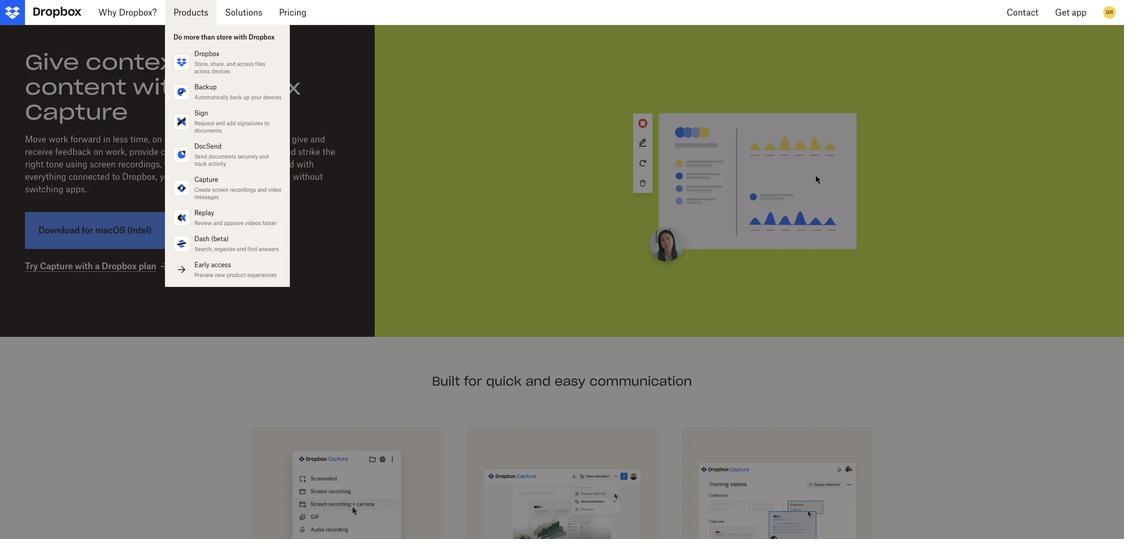 Task type: locate. For each thing, give the bounding box(es) containing it.
securely inside move work forward in less time, on your own time. capture lets you give and receive feedback on work, provide context to complicated topics, and strike the right tone using screen recordings, voiceovers, and screenshots. and with everything connected to dropbox, you can securely share your work without switching apps.
[[193, 172, 225, 182]]

download
[[39, 225, 80, 236]]

lets
[[259, 134, 273, 145]]

voiceovers,
[[164, 159, 207, 170]]

find
[[247, 246, 257, 252]]

macos
[[95, 225, 125, 236]]

0 vertical spatial on
[[152, 134, 162, 145]]

screen
[[90, 159, 116, 170], [212, 187, 229, 193]]

your
[[224, 49, 281, 75], [251, 94, 262, 100], [164, 134, 182, 145], [251, 172, 269, 182]]

0 horizontal spatial devices
[[212, 68, 230, 74]]

0 horizontal spatial securely
[[193, 172, 225, 182]]

access
[[237, 61, 254, 67], [211, 261, 231, 269]]

dropbox down files
[[194, 74, 301, 100]]

capture create screen recordings and video messages
[[194, 176, 281, 200]]

store,
[[194, 61, 209, 67]]

built for quick and easy communication
[[432, 374, 692, 390]]

try
[[25, 261, 38, 272]]

user selecting "screen recording + camera" in the capture menu element
[[400, 50, 1099, 312]]

screenshots.
[[227, 159, 276, 170]]

to up 'lets'
[[264, 120, 269, 126]]

approve
[[224, 220, 244, 226]]

docsend send documents securely and track activity
[[194, 143, 269, 167]]

capture right "try"
[[40, 261, 73, 272]]

2 user selecting the "team members" option in the "who has access" dropdown of a dropbox capture video image from the left
[[699, 444, 856, 540]]

documents
[[194, 128, 222, 134], [209, 154, 236, 160]]

0 vertical spatial for
[[82, 225, 93, 236]]

1 vertical spatial access
[[211, 261, 231, 269]]

dropbox
[[249, 33, 275, 41], [194, 50, 219, 58], [194, 74, 301, 100], [102, 261, 137, 272]]

do
[[173, 33, 182, 41]]

try capture with a dropbox plan link
[[25, 261, 171, 273]]

devices down share,
[[212, 68, 230, 74]]

1 horizontal spatial devices
[[263, 94, 282, 100]]

context down 'do'
[[85, 49, 185, 75]]

0 vertical spatial securely
[[238, 154, 258, 160]]

and right the review
[[213, 220, 223, 226]]

0 vertical spatial screen
[[90, 159, 116, 170]]

your down screenshots.
[[251, 172, 269, 182]]

capture up forward
[[25, 99, 128, 125]]

securely
[[238, 154, 258, 160], [193, 172, 225, 182]]

dropbox up "store,"
[[194, 50, 219, 58]]

backup
[[194, 83, 217, 91]]

0 horizontal spatial for
[[82, 225, 93, 236]]

and inside "replay review and approve videos faster"
[[213, 220, 223, 226]]

communication
[[589, 374, 692, 390]]

work up feedback
[[49, 134, 68, 145]]

1 horizontal spatial access
[[237, 61, 254, 67]]

devices right up
[[263, 94, 282, 100]]

give context to your content with dropbox capture
[[25, 49, 301, 125]]

contact
[[1007, 7, 1038, 18]]

0 vertical spatial access
[[237, 61, 254, 67]]

screen inside move work forward in less time, on your own time. capture lets you give and receive feedback on work, provide context to complicated topics, and strike the right tone using screen recordings, voiceovers, and screenshots. and with everything connected to dropbox, you can securely share your work without switching apps.
[[90, 159, 116, 170]]

complicated
[[202, 147, 251, 157]]

access left files
[[237, 61, 254, 67]]

capture down signatures
[[225, 134, 257, 145]]

0 horizontal spatial access
[[211, 261, 231, 269]]

0 horizontal spatial you
[[160, 172, 174, 182]]

0 horizontal spatial screen
[[90, 159, 116, 170]]

securely up create
[[193, 172, 225, 182]]

for left macos
[[82, 225, 93, 236]]

right arrow image
[[173, 261, 190, 279]]

and right share,
[[226, 61, 236, 67]]

1 vertical spatial context
[[161, 147, 190, 157]]

with right store
[[234, 33, 247, 41]]

1 vertical spatial on
[[94, 147, 103, 157]]

1 horizontal spatial work
[[271, 172, 290, 182]]

screen up messages
[[212, 187, 229, 193]]

dropbox right a at the left
[[102, 261, 137, 272]]

context up voiceovers,
[[161, 147, 190, 157]]

your left own
[[164, 134, 182, 145]]

right
[[25, 159, 44, 170]]

context
[[85, 49, 185, 75], [161, 147, 190, 157]]

with up dropbox sign logo
[[133, 74, 187, 100]]

on right the time,
[[152, 134, 162, 145]]

0 vertical spatial context
[[85, 49, 185, 75]]

you left can
[[160, 172, 174, 182]]

capture
[[25, 99, 128, 125], [225, 134, 257, 145], [194, 176, 218, 184], [40, 261, 73, 272]]

securely up share in the left top of the page
[[238, 154, 258, 160]]

to inside the sign request and add signatures to documents
[[264, 120, 269, 126]]

for for built
[[464, 374, 482, 390]]

to right dropbox logo
[[191, 49, 218, 75]]

create
[[194, 187, 211, 193]]

experiences
[[247, 272, 277, 278]]

documents up activity
[[209, 154, 236, 160]]

1 vertical spatial documents
[[209, 154, 236, 160]]

on down in
[[94, 147, 103, 157]]

0 horizontal spatial work
[[49, 134, 68, 145]]

1 vertical spatial securely
[[193, 172, 225, 182]]

for right built
[[464, 374, 482, 390]]

faster
[[262, 220, 276, 226]]

get app
[[1055, 7, 1087, 18]]

backup automatically back up your devices
[[194, 83, 282, 100]]

built
[[432, 374, 460, 390]]

and down 'lets'
[[259, 154, 269, 160]]

pricing
[[279, 7, 307, 18]]

capture inside capture create screen recordings and video messages
[[194, 176, 218, 184]]

screen down work,
[[90, 159, 116, 170]]

context inside move work forward in less time, on your own time. capture lets you give and receive feedback on work, provide context to complicated topics, and strike the right tone using screen recordings, voiceovers, and screenshots. and with everything connected to dropbox, you can securely share your work without switching apps.
[[161, 147, 190, 157]]

files
[[255, 61, 265, 67]]

replay logo image
[[173, 209, 190, 227]]

devices inside backup automatically back up your devices
[[263, 94, 282, 100]]

capture up create
[[194, 176, 218, 184]]

context inside give context to your content with dropbox capture
[[85, 49, 185, 75]]

and up and
[[281, 147, 296, 157]]

with left a at the left
[[75, 261, 93, 272]]

0 horizontal spatial user selecting the "team members" option in the "who has access" dropdown of a dropbox capture video image
[[484, 444, 641, 540]]

and inside capture create screen recordings and video messages
[[258, 187, 267, 193]]

1 vertical spatial screen
[[212, 187, 229, 193]]

messages
[[194, 194, 219, 200]]

you right 'lets'
[[276, 134, 290, 145]]

automatically
[[194, 94, 229, 100]]

dropbox inside give context to your content with dropbox capture
[[194, 74, 301, 100]]

than
[[201, 33, 215, 41]]

1 horizontal spatial securely
[[238, 154, 258, 160]]

and left video
[[258, 187, 267, 193]]

with
[[234, 33, 247, 41], [133, 74, 187, 100], [297, 159, 314, 170], [75, 261, 93, 272]]

organize
[[214, 246, 235, 252]]

access up 'new'
[[211, 261, 231, 269]]

0 vertical spatial devices
[[212, 68, 230, 74]]

1 vertical spatial for
[[464, 374, 482, 390]]

and left find
[[237, 246, 246, 252]]

your up backup automatically back up your devices
[[224, 49, 281, 75]]

on
[[152, 134, 162, 145], [94, 147, 103, 157]]

up
[[243, 94, 250, 100]]

1 vertical spatial devices
[[263, 94, 282, 100]]

1 horizontal spatial you
[[276, 134, 290, 145]]

0 vertical spatial documents
[[194, 128, 222, 134]]

your right up
[[251, 94, 262, 100]]

access inside early access preview new product experiences
[[211, 261, 231, 269]]

work
[[49, 134, 68, 145], [271, 172, 290, 182]]

1 horizontal spatial user selecting the "team members" option in the "who has access" dropdown of a dropbox capture video image
[[699, 444, 856, 540]]

capture inside give context to your content with dropbox capture
[[25, 99, 128, 125]]

using
[[66, 159, 87, 170]]

gr
[[1106, 9, 1113, 16]]

and
[[226, 61, 236, 67], [216, 120, 225, 126], [310, 134, 325, 145], [281, 147, 296, 157], [259, 154, 269, 160], [210, 159, 224, 170], [258, 187, 267, 193], [213, 220, 223, 226], [237, 246, 246, 252], [526, 374, 551, 390]]

apps.
[[66, 184, 87, 195]]

easy
[[555, 374, 586, 390]]

dash
[[194, 235, 209, 243]]

tone
[[46, 159, 63, 170]]

in
[[103, 134, 111, 145]]

and left easy
[[526, 374, 551, 390]]

quick
[[486, 374, 522, 390]]

dropbox up files
[[249, 33, 275, 41]]

1 horizontal spatial for
[[464, 374, 482, 390]]

dropbox inside dropbox store, share, and access files across devices
[[194, 50, 219, 58]]

new
[[215, 272, 225, 278]]

documents down request
[[194, 128, 222, 134]]

signatures
[[237, 120, 263, 126]]

download for macos (intel) link
[[25, 212, 190, 249]]

everything
[[25, 172, 66, 182]]

and left 'add'
[[216, 120, 225, 126]]

give
[[292, 134, 308, 145]]

work,
[[106, 147, 127, 157]]

work down and
[[271, 172, 290, 182]]

user selecting the "team members" option in the "who has access" dropdown of a dropbox capture video image
[[484, 444, 641, 540], [699, 444, 856, 540]]

docsend
[[194, 143, 222, 150]]

with up the 'without'
[[297, 159, 314, 170]]

1 horizontal spatial screen
[[212, 187, 229, 193]]

for
[[82, 225, 93, 236], [464, 374, 482, 390]]

answers
[[259, 246, 279, 252]]

devices
[[212, 68, 230, 74], [263, 94, 282, 100]]



Task type: vqa. For each thing, say whether or not it's contained in the screenshot.
of in By selecting "Insert," I agree to be legally bound by this document and that the signature above is a legal representation of my signature.
no



Task type: describe. For each thing, give the bounding box(es) containing it.
connected
[[69, 172, 110, 182]]

replay
[[194, 209, 214, 217]]

dash (beta) search, organize and find answers
[[194, 235, 279, 252]]

sign
[[194, 109, 208, 117]]

with inside move work forward in less time, on your own time. capture lets you give and receive feedback on work, provide context to complicated topics, and strike the right tone using screen recordings, voiceovers, and screenshots. and with everything connected to dropbox, you can securely share your work without switching apps.
[[297, 159, 314, 170]]

give
[[25, 49, 79, 75]]

recordings,
[[118, 159, 162, 170]]

0 horizontal spatial on
[[94, 147, 103, 157]]

1 vertical spatial you
[[160, 172, 174, 182]]

share,
[[210, 61, 225, 67]]

and inside "dash (beta) search, organize and find answers"
[[237, 246, 246, 252]]

to left the dropbox,
[[112, 172, 120, 182]]

why
[[98, 7, 117, 18]]

user selecting "screen recording + camera" in the capture menu image
[[268, 444, 425, 540]]

strike
[[298, 147, 320, 157]]

solutions button
[[217, 0, 271, 25]]

and inside the sign request and add signatures to documents
[[216, 120, 225, 126]]

with inside try capture with a dropbox plan link
[[75, 261, 93, 272]]

devices inside dropbox store, share, and access files across devices
[[212, 68, 230, 74]]

with inside give context to your content with dropbox capture
[[133, 74, 187, 100]]

solutions
[[225, 7, 262, 18]]

pricing link
[[271, 0, 315, 25]]

provide
[[129, 147, 158, 157]]

1 vertical spatial work
[[271, 172, 290, 182]]

time,
[[130, 134, 150, 145]]

backup logo image
[[173, 83, 190, 101]]

your inside give context to your content with dropbox capture
[[224, 49, 281, 75]]

feedback
[[55, 147, 91, 157]]

contact button
[[998, 0, 1047, 25]]

share
[[228, 172, 249, 182]]

(beta)
[[211, 235, 229, 243]]

0 vertical spatial you
[[276, 134, 290, 145]]

and inside dropbox store, share, and access files across devices
[[226, 61, 236, 67]]

dash logo image
[[173, 235, 190, 253]]

securely inside docsend send documents securely and track activity
[[238, 154, 258, 160]]

docsend logo image
[[173, 143, 190, 168]]

recordings
[[230, 187, 256, 193]]

get app button
[[1047, 0, 1095, 25]]

and up strike at top
[[310, 134, 325, 145]]

for for download
[[82, 225, 93, 236]]

dropbox store, share, and access files across devices
[[194, 50, 265, 74]]

back
[[230, 94, 242, 100]]

why dropbox? button
[[90, 0, 165, 25]]

store
[[216, 33, 232, 41]]

capture inside try capture with a dropbox plan link
[[40, 261, 73, 272]]

preview
[[194, 272, 214, 278]]

move work forward in less time, on your own time. capture lets you give and receive feedback on work, provide context to complicated topics, and strike the right tone using screen recordings, voiceovers, and screenshots. and with everything connected to dropbox, you can securely share your work without switching apps.
[[25, 134, 335, 195]]

early access preview new product experiences
[[194, 261, 277, 278]]

without
[[293, 172, 323, 182]]

why dropbox?
[[98, 7, 157, 18]]

request
[[194, 120, 214, 126]]

a
[[95, 261, 100, 272]]

plan
[[139, 261, 156, 272]]

replay review and approve videos faster
[[194, 209, 276, 226]]

sign request and add signatures to documents
[[194, 109, 269, 134]]

try capture with a dropbox plan
[[25, 261, 156, 272]]

switching
[[25, 184, 63, 195]]

access inside dropbox store, share, and access files across devices
[[237, 61, 254, 67]]

dropbox inside try capture with a dropbox plan link
[[102, 261, 137, 272]]

to up track on the left of page
[[192, 147, 200, 157]]

documents inside docsend send documents securely and track activity
[[209, 154, 236, 160]]

gr button
[[1101, 4, 1118, 21]]

activity
[[208, 161, 226, 167]]

dropbox logo image
[[173, 50, 190, 75]]

the
[[322, 147, 335, 157]]

receive
[[25, 147, 53, 157]]

time.
[[203, 134, 223, 145]]

forward
[[70, 134, 101, 145]]

dropbox sign logo image
[[173, 109, 190, 134]]

your inside backup automatically back up your devices
[[251, 94, 262, 100]]

documents inside the sign request and add signatures to documents
[[194, 128, 222, 134]]

track
[[194, 161, 207, 167]]

0 vertical spatial work
[[49, 134, 68, 145]]

1 horizontal spatial on
[[152, 134, 162, 145]]

product
[[227, 272, 246, 278]]

topics,
[[253, 147, 279, 157]]

dropbox?
[[119, 7, 157, 18]]

products
[[173, 7, 208, 18]]

less
[[113, 134, 128, 145]]

and inside docsend send documents securely and track activity
[[259, 154, 269, 160]]

search,
[[194, 246, 213, 252]]

send
[[194, 154, 207, 160]]

to inside give context to your content with dropbox capture
[[191, 49, 218, 75]]

capture inside move work forward in less time, on your own time. capture lets you give and receive feedback on work, provide context to complicated topics, and strike the right tone using screen recordings, voiceovers, and screenshots. and with everything connected to dropbox, you can securely share your work without switching apps.
[[225, 134, 257, 145]]

review
[[194, 220, 212, 226]]

download for macos (intel)
[[39, 225, 152, 236]]

and down complicated
[[210, 159, 224, 170]]

capture logo image
[[173, 176, 190, 201]]

content
[[25, 74, 126, 100]]

across
[[194, 68, 210, 74]]

move
[[25, 134, 46, 145]]

early
[[194, 261, 209, 269]]

dropbox,
[[122, 172, 158, 182]]

add
[[226, 120, 236, 126]]

videos
[[245, 220, 261, 226]]

video
[[268, 187, 281, 193]]

screen inside capture create screen recordings and video messages
[[212, 187, 229, 193]]

1 user selecting the "team members" option in the "who has access" dropdown of a dropbox capture video image from the left
[[484, 444, 641, 540]]

can
[[176, 172, 190, 182]]

do more than store with dropbox
[[173, 33, 275, 41]]

(intel)
[[127, 225, 152, 236]]



